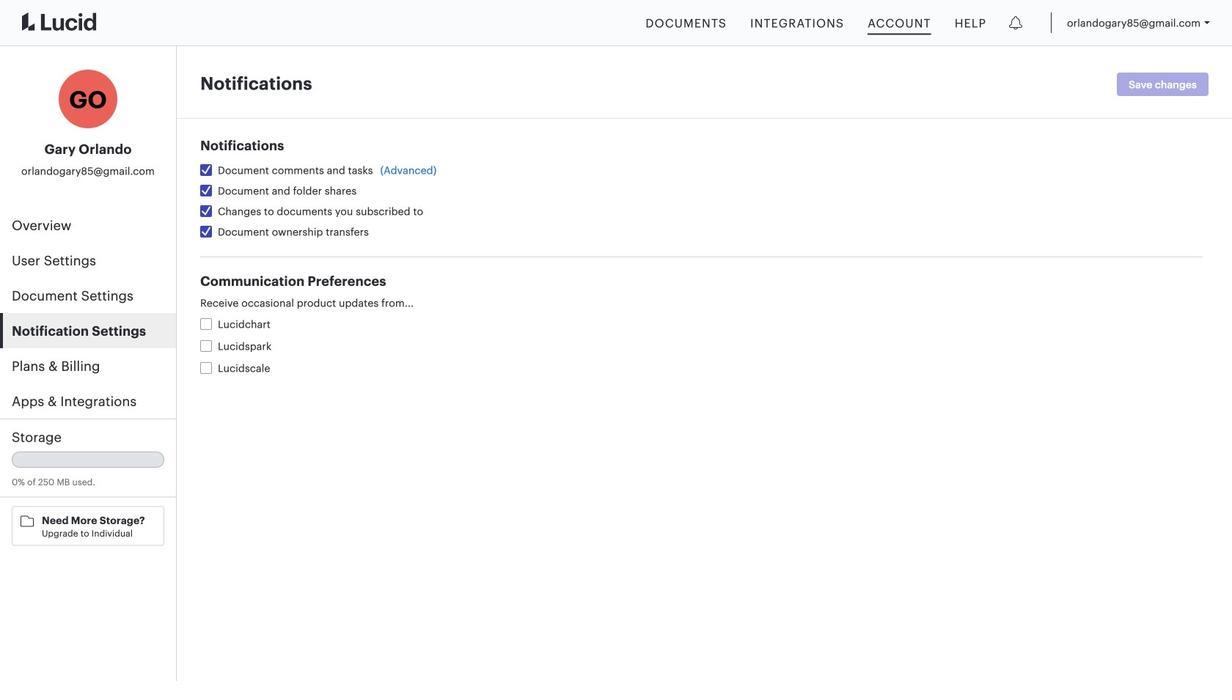 Task type: describe. For each thing, give the bounding box(es) containing it.
cookie consent banner dialog
[[0, 614, 1233, 682]]



Task type: locate. For each thing, give the bounding box(es) containing it.
dialog
[[0, 0, 1233, 682]]

tab list
[[0, 208, 176, 419]]

tab
[[0, 313, 176, 349]]



Task type: vqa. For each thing, say whether or not it's contained in the screenshot.
2nd row
no



